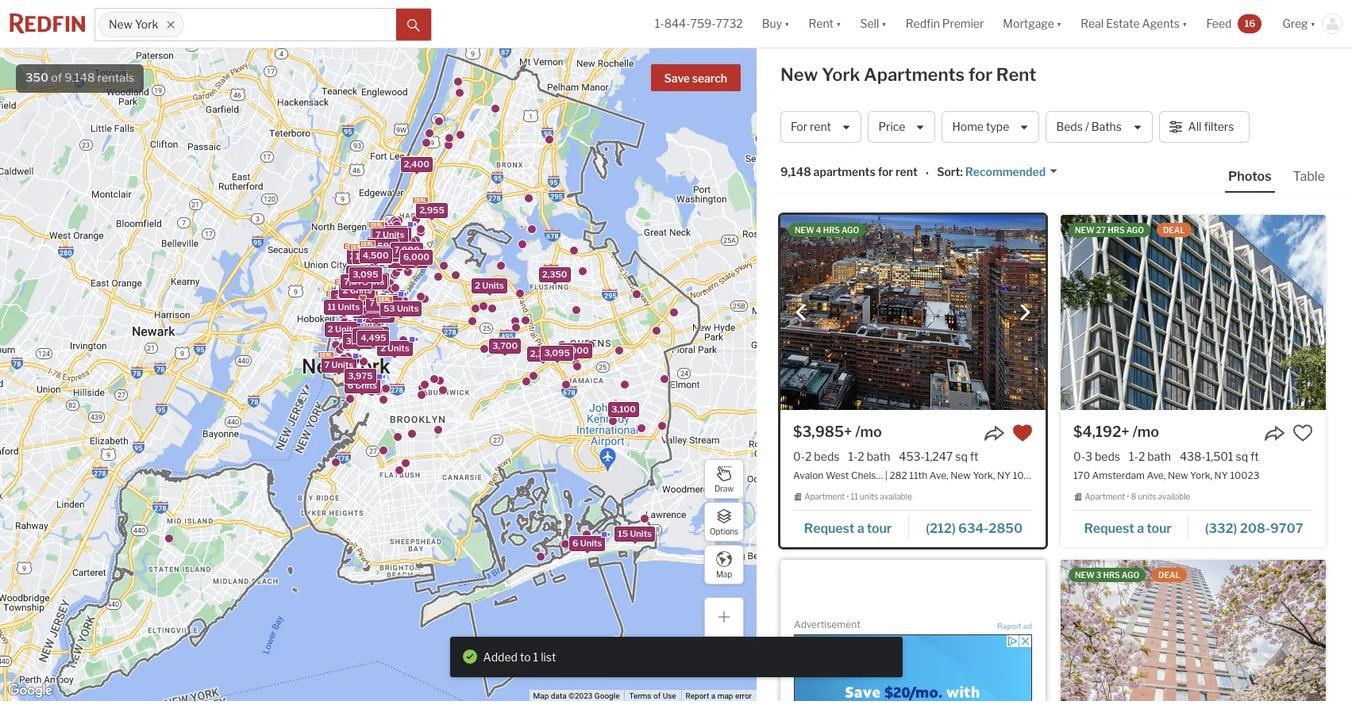 Task type: locate. For each thing, give the bounding box(es) containing it.
sq up 10023
[[1236, 450, 1248, 464]]

1 favorite button image from the left
[[1012, 423, 1033, 444]]

2 ny from the left
[[1214, 470, 1228, 482]]

0 horizontal spatial rent
[[810, 120, 831, 134]]

map for map
[[716, 570, 732, 579]]

1-844-759-7732 link
[[655, 17, 743, 30]]

2 york, from the left
[[1190, 470, 1212, 482]]

• down amsterdam
[[1127, 492, 1129, 502]]

2 vertical spatial 6
[[572, 538, 578, 549]]

0 vertical spatial map
[[716, 570, 732, 579]]

favorite button image for $4,192+ /mo
[[1293, 423, 1313, 444]]

1
[[533, 651, 538, 664]]

rent inside button
[[810, 120, 831, 134]]

350
[[25, 71, 49, 85]]

beds for $4,192+
[[1095, 450, 1120, 464]]

16 for 16
[[1244, 17, 1256, 29]]

rent left sort
[[896, 165, 918, 179]]

previous button image
[[793, 305, 809, 321]]

1 units from the left
[[860, 492, 878, 502]]

request down apartment • 8 units available
[[1084, 521, 1135, 537]]

1 request from the left
[[804, 521, 855, 537]]

1 horizontal spatial 13
[[390, 254, 400, 265]]

5 ▾ from the left
[[1182, 17, 1187, 30]]

1 vertical spatial 7 units
[[369, 298, 398, 309]]

new for new 3 hrs ago
[[1075, 571, 1095, 580]]

1 beds from the left
[[814, 450, 840, 464]]

buy ▾ button
[[762, 0, 790, 48]]

8 inside 'map' region
[[357, 254, 363, 265]]

favorite button checkbox
[[1012, 423, 1033, 444]]

ago right 27
[[1126, 225, 1144, 235]]

york
[[135, 18, 158, 31], [822, 64, 860, 85]]

new
[[109, 18, 133, 31], [780, 64, 818, 85], [951, 470, 971, 482], [1168, 470, 1188, 482]]

york left "remove new york" icon
[[135, 18, 158, 31]]

0 vertical spatial 3,095
[[352, 269, 378, 280]]

2 0- from the left
[[1073, 450, 1085, 464]]

ny down 1,501
[[1214, 470, 1228, 482]]

new 4 hrs ago
[[795, 225, 859, 235]]

▾ for mortgage ▾
[[1057, 17, 1062, 30]]

0 horizontal spatial sq
[[955, 450, 968, 464]]

2 horizontal spatial 3
[[1096, 571, 1102, 580]]

ago for new 4 hrs ago
[[842, 225, 859, 235]]

1 0- from the left
[[793, 450, 805, 464]]

report for report a map error
[[686, 692, 709, 701]]

request
[[804, 521, 855, 537], [1084, 521, 1135, 537]]

1 ▾ from the left
[[784, 17, 790, 30]]

photo of 282 11th ave, new york, ny 10011 image
[[780, 215, 1046, 410]]

bath up 170 amsterdam ave, new york, ny 10023
[[1147, 450, 1171, 464]]

tour down the apartment • 11 units available at the right of page
[[867, 521, 892, 537]]

rent inside the 9,148 apartments for rent •
[[896, 165, 918, 179]]

deal right new 27 hrs ago
[[1163, 225, 1185, 235]]

greg ▾
[[1283, 17, 1316, 30]]

0 vertical spatial 6
[[332, 297, 338, 309]]

1- for $4,192+
[[1129, 450, 1138, 464]]

16 inside 'map' region
[[369, 239, 379, 250]]

▾ for greg ▾
[[1310, 17, 1316, 30]]

1 vertical spatial of
[[653, 692, 661, 701]]

1 vertical spatial 7
[[369, 298, 374, 309]]

8
[[357, 254, 363, 265], [1131, 492, 1136, 502]]

1 horizontal spatial 3
[[1085, 450, 1092, 464]]

1 horizontal spatial request a tour
[[1084, 521, 1172, 537]]

request a tour
[[804, 521, 892, 537], [1084, 521, 1172, 537]]

1 tour from the left
[[867, 521, 892, 537]]

1 vertical spatial 13
[[341, 286, 351, 297]]

real estate agents ▾ button
[[1071, 0, 1197, 48]]

for inside the 9,148 apartments for rent •
[[878, 165, 893, 179]]

apartment down amsterdam
[[1085, 492, 1125, 502]]

1 horizontal spatial /mo
[[1132, 424, 1159, 441]]

0 vertical spatial deal
[[1163, 225, 1185, 235]]

2 favorite button image from the left
[[1293, 423, 1313, 444]]

units for $3,985+ /mo
[[860, 492, 878, 502]]

/mo up chelsea
[[855, 424, 882, 441]]

438-
[[1180, 450, 1206, 464]]

1 apartment from the left
[[804, 492, 845, 502]]

0 horizontal spatial request a tour
[[804, 521, 892, 537]]

15
[[373, 228, 384, 239], [347, 299, 357, 310], [618, 528, 628, 539]]

0 horizontal spatial map
[[533, 692, 549, 701]]

ave, down 1,247
[[930, 470, 949, 482]]

0 horizontal spatial 0-
[[793, 450, 805, 464]]

1 vertical spatial 6 units
[[347, 380, 377, 391]]

1 vertical spatial 3,095
[[544, 348, 569, 359]]

4 ▾ from the left
[[1057, 17, 1062, 30]]

for right apartments
[[878, 165, 893, 179]]

apartment for $3,985+
[[804, 492, 845, 502]]

york down rent ▾ button
[[822, 64, 860, 85]]

new for new 27 hrs ago
[[1075, 225, 1095, 235]]

units
[[860, 492, 878, 502], [1138, 492, 1156, 502]]

3,095 down 8 units
[[352, 269, 378, 280]]

2 vertical spatial 7
[[324, 359, 329, 370]]

favorite button image for $3,985+ /mo
[[1012, 423, 1033, 444]]

available down 170 amsterdam ave, new york, ny 10023
[[1158, 492, 1190, 502]]

a for $3,985+
[[857, 521, 864, 537]]

2 horizontal spatial 11
[[851, 492, 858, 502]]

2 vertical spatial 15 units
[[618, 528, 651, 539]]

use
[[663, 692, 676, 701]]

for rent button
[[780, 111, 862, 143]]

1 vertical spatial york
[[822, 64, 860, 85]]

2 available from the left
[[1158, 492, 1190, 502]]

3 for new
[[1096, 571, 1102, 580]]

0 vertical spatial rent
[[810, 120, 831, 134]]

ft right 1,247
[[970, 450, 979, 464]]

2 ▾ from the left
[[836, 17, 841, 30]]

9,148 down the for
[[780, 165, 811, 179]]

redfin
[[906, 17, 940, 30]]

of for terms
[[653, 692, 661, 701]]

available for $4,192+ /mo
[[1158, 492, 1190, 502]]

1 horizontal spatial 1-2 bath
[[1129, 450, 1171, 464]]

sell ▾ button
[[860, 0, 887, 48]]

2 horizontal spatial a
[[1137, 521, 1144, 537]]

beds up amsterdam
[[1095, 450, 1120, 464]]

1 horizontal spatial a
[[857, 521, 864, 537]]

0 vertical spatial 7 units
[[375, 229, 404, 240]]

submit search image
[[407, 19, 420, 32]]

1-2 bath up 170 amsterdam ave, new york, ny 10023
[[1129, 450, 1171, 464]]

ago down apartment • 8 units available
[[1122, 571, 1139, 580]]

▾ for rent ▾
[[836, 17, 841, 30]]

1 horizontal spatial units
[[1138, 492, 1156, 502]]

request a tour button for $4,192+
[[1073, 516, 1189, 540]]

0 horizontal spatial 3
[[334, 292, 340, 303]]

7 units up 3,975
[[324, 359, 353, 370]]

0 vertical spatial of
[[51, 71, 62, 85]]

0 vertical spatial 3
[[334, 292, 340, 303]]

0 horizontal spatial 11
[[327, 301, 336, 312]]

1 vertical spatial map
[[533, 692, 549, 701]]

7 units up 3,595 at top
[[375, 229, 404, 240]]

real estate agents ▾ link
[[1081, 0, 1187, 48]]

apartment down west
[[804, 492, 845, 502]]

▾ right buy
[[784, 17, 790, 30]]

9
[[349, 267, 355, 278], [354, 276, 360, 287], [356, 304, 362, 315], [361, 309, 367, 320]]

request a tour button down apartment • 8 units available
[[1073, 516, 1189, 540]]

6
[[332, 297, 338, 309], [347, 380, 353, 391], [572, 538, 578, 549]]

new up the for
[[780, 64, 818, 85]]

2 ave, from the left
[[1147, 470, 1166, 482]]

available down 282
[[880, 492, 912, 502]]

map data ©2023 google
[[533, 692, 620, 701]]

1 horizontal spatial york
[[822, 64, 860, 85]]

8 units
[[357, 254, 386, 265]]

11
[[368, 296, 376, 307], [327, 301, 336, 312], [851, 492, 858, 502]]

1 ave, from the left
[[930, 470, 949, 482]]

2 sq from the left
[[1236, 450, 1248, 464]]

6 ▾ from the left
[[1310, 17, 1316, 30]]

1 vertical spatial for
[[878, 165, 893, 179]]

0 horizontal spatial report
[[686, 692, 709, 701]]

1 horizontal spatial available
[[1158, 492, 1190, 502]]

units
[[385, 228, 407, 239], [382, 229, 404, 240], [381, 239, 403, 250], [373, 248, 395, 259], [361, 251, 383, 262], [367, 251, 388, 262], [364, 254, 386, 265], [402, 254, 424, 265], [357, 267, 379, 278], [364, 275, 386, 286], [362, 276, 384, 287], [482, 280, 504, 291], [349, 285, 371, 296], [353, 286, 375, 297], [342, 292, 364, 303], [378, 296, 400, 307], [340, 297, 362, 309], [376, 298, 398, 309], [359, 299, 381, 310], [337, 301, 359, 312], [396, 303, 418, 314], [363, 304, 385, 315], [369, 309, 391, 320], [335, 323, 357, 335], [357, 333, 379, 344], [387, 343, 409, 354], [331, 359, 353, 370], [355, 380, 377, 391], [630, 528, 651, 539], [580, 538, 602, 549]]

2 vertical spatial 6 units
[[572, 538, 602, 549]]

7 units down 10 units
[[369, 298, 398, 309]]

home type button
[[942, 111, 1040, 143]]

3,595
[[369, 240, 395, 251]]

report
[[997, 622, 1021, 631], [686, 692, 709, 701]]

▾ left sell
[[836, 17, 841, 30]]

2 /mo from the left
[[1132, 424, 1159, 441]]

ave,
[[930, 470, 949, 482], [1147, 470, 1166, 482]]

deal right new 3 hrs ago
[[1158, 571, 1180, 580]]

report inside button
[[997, 622, 1021, 631]]

1 sq from the left
[[955, 450, 968, 464]]

units down 170 amsterdam ave, new york, ny 10023
[[1138, 492, 1156, 502]]

rent down the mortgage at the top right
[[996, 64, 1037, 85]]

favorite button image
[[1012, 423, 1033, 444], [1293, 423, 1313, 444]]

13 units
[[390, 254, 424, 265], [341, 286, 375, 297]]

2 ft from the left
[[1251, 450, 1259, 464]]

report left ad
[[997, 622, 1021, 631]]

0 vertical spatial 13
[[390, 254, 400, 265]]

1 horizontal spatial apartment
[[1085, 492, 1125, 502]]

1 ny from the left
[[997, 470, 1011, 482]]

• for $3,985+ /mo
[[847, 492, 849, 502]]

12
[[345, 333, 355, 344]]

request a tour for $3,985+
[[804, 521, 892, 537]]

13 up 4,895
[[341, 286, 351, 297]]

bath up |
[[867, 450, 890, 464]]

13
[[390, 254, 400, 265], [341, 286, 351, 297]]

1 vertical spatial rent
[[896, 165, 918, 179]]

759-
[[690, 17, 716, 30]]

a
[[857, 521, 864, 537], [1137, 521, 1144, 537], [711, 692, 715, 701]]

1- up amsterdam
[[1129, 450, 1138, 464]]

16 units
[[369, 239, 403, 250]]

sell
[[860, 17, 879, 30]]

21
[[349, 251, 359, 262]]

0 vertical spatial 8
[[357, 254, 363, 265]]

0 horizontal spatial bath
[[867, 450, 890, 464]]

new 3 hrs ago
[[1075, 571, 1139, 580]]

table
[[1293, 169, 1325, 184]]

1 horizontal spatial 6
[[347, 380, 353, 391]]

report left map
[[686, 692, 709, 701]]

1 1-2 bath from the left
[[848, 450, 890, 464]]

0- up 170
[[1073, 450, 1085, 464]]

/mo
[[855, 424, 882, 441], [1132, 424, 1159, 441]]

13 units down 16 units
[[390, 254, 424, 265]]

▾ right greg at top
[[1310, 17, 1316, 30]]

type
[[986, 120, 1009, 134]]

request a tour down apartment • 8 units available
[[1084, 521, 1172, 537]]

2 horizontal spatial 6
[[572, 538, 578, 549]]

0 horizontal spatial favorite button image
[[1012, 423, 1033, 444]]

2,350 up "4,000" in the left of the page
[[542, 269, 567, 280]]

• for $4,192+ /mo
[[1127, 492, 1129, 502]]

for up home type
[[968, 64, 993, 85]]

photo of 305 w 50th st, new york, ny 10019 image
[[1061, 560, 1326, 702]]

1 bath from the left
[[867, 450, 890, 464]]

map down options
[[716, 570, 732, 579]]

1 horizontal spatial 3,095
[[544, 348, 569, 359]]

1 horizontal spatial rent
[[996, 64, 1037, 85]]

8 down amsterdam
[[1131, 492, 1136, 502]]

1 horizontal spatial map
[[716, 570, 732, 579]]

hrs for 27
[[1108, 225, 1125, 235]]

request down the apartment • 11 units available at the right of page
[[804, 521, 855, 537]]

map for map data ©2023 google
[[533, 692, 549, 701]]

1 horizontal spatial bath
[[1147, 450, 1171, 464]]

sq for $3,985+ /mo
[[955, 450, 968, 464]]

$3,985+ /mo
[[793, 424, 882, 441]]

2 request from the left
[[1084, 521, 1135, 537]]

None search field
[[184, 9, 396, 40]]

0 horizontal spatial /mo
[[855, 424, 882, 441]]

0 horizontal spatial units
[[860, 492, 878, 502]]

8 left 5
[[357, 254, 363, 265]]

0 horizontal spatial 8
[[357, 254, 363, 265]]

ad
[[1023, 622, 1032, 631]]

• down west
[[847, 492, 849, 502]]

0 horizontal spatial •
[[847, 492, 849, 502]]

0 horizontal spatial ft
[[970, 450, 979, 464]]

ft up 10023
[[1251, 450, 1259, 464]]

2 bath from the left
[[1147, 450, 1171, 464]]

1 horizontal spatial 16
[[1244, 17, 1256, 29]]

1 request a tour from the left
[[804, 521, 892, 537]]

sq right 1,247
[[955, 450, 968, 464]]

0 vertical spatial for
[[968, 64, 993, 85]]

0 horizontal spatial york,
[[973, 470, 995, 482]]

a down apartment • 8 units available
[[1137, 521, 1144, 537]]

▾ right sell
[[882, 17, 887, 30]]

ago for new 3 hrs ago
[[1122, 571, 1139, 580]]

1 horizontal spatial favorite button image
[[1293, 423, 1313, 444]]

0- for $3,985+
[[793, 450, 805, 464]]

buy ▾ button
[[752, 0, 799, 48]]

1 horizontal spatial rent
[[896, 165, 918, 179]]

buy ▾
[[762, 17, 790, 30]]

hrs
[[823, 225, 840, 235], [1108, 225, 1125, 235], [1103, 571, 1120, 580]]

3,095 right 3,700
[[544, 348, 569, 359]]

google
[[595, 692, 620, 701]]

of left use
[[653, 692, 661, 701]]

new york apartments for rent
[[780, 64, 1037, 85]]

ny left 10011
[[997, 470, 1011, 482]]

beds up west
[[814, 450, 840, 464]]

3 for 0-
[[1085, 450, 1092, 464]]

1 horizontal spatial •
[[926, 166, 929, 180]]

a down the apartment • 11 units available at the right of page
[[857, 521, 864, 537]]

2 request a tour button from the left
[[1073, 516, 1189, 540]]

2 tour from the left
[[1147, 521, 1172, 537]]

report ad button
[[997, 622, 1032, 634]]

0 horizontal spatial request
[[804, 521, 855, 537]]

2 vertical spatial 15
[[618, 528, 628, 539]]

request for $3,985+
[[804, 521, 855, 537]]

2 units from the left
[[1138, 492, 1156, 502]]

tour for $3,985+ /mo
[[867, 521, 892, 537]]

ft for $4,192+ /mo
[[1251, 450, 1259, 464]]

request for $4,192+
[[1084, 521, 1135, 537]]

2 vertical spatial 3
[[1096, 571, 1102, 580]]

greg
[[1283, 17, 1308, 30]]

2 1-2 bath from the left
[[1129, 450, 1171, 464]]

new
[[795, 225, 814, 235], [1075, 225, 1095, 235], [1075, 571, 1095, 580]]

ago
[[842, 225, 859, 235], [1126, 225, 1144, 235], [1122, 571, 1139, 580]]

11 units down 10 units
[[368, 296, 400, 307]]

2 units
[[474, 280, 504, 291], [342, 285, 371, 296], [327, 323, 357, 335], [380, 343, 409, 354]]

1 horizontal spatial ny
[[1214, 470, 1228, 482]]

ft
[[970, 450, 979, 464], [1251, 450, 1259, 464]]

7
[[375, 229, 380, 240], [369, 298, 374, 309], [324, 359, 329, 370]]

west
[[826, 470, 849, 482]]

2 units up 4,895
[[342, 285, 371, 296]]

deal for new 27 hrs ago
[[1163, 225, 1185, 235]]

• inside the 9,148 apartments for rent •
[[926, 166, 929, 180]]

13 down 16 units
[[390, 254, 400, 265]]

a left map
[[711, 692, 715, 701]]

new down 438-
[[1168, 470, 1188, 482]]

1 horizontal spatial of
[[653, 692, 661, 701]]

mortgage
[[1003, 17, 1054, 30]]

0- up avalon
[[793, 450, 805, 464]]

6 units
[[332, 297, 362, 309], [347, 380, 377, 391], [572, 538, 602, 549]]

1 vertical spatial deal
[[1158, 571, 1180, 580]]

• left sort
[[926, 166, 929, 180]]

0 vertical spatial 16
[[1244, 17, 1256, 29]]

tour down apartment • 8 units available
[[1147, 521, 1172, 537]]

1 ft from the left
[[970, 450, 979, 464]]

terms
[[629, 692, 651, 701]]

photos
[[1228, 169, 1272, 184]]

1 horizontal spatial 0-
[[1073, 450, 1085, 464]]

13 units down 10
[[341, 286, 375, 297]]

1 horizontal spatial 8
[[1131, 492, 1136, 502]]

avalon west chelsea | 282 11th ave, new york, ny 10011
[[793, 470, 1039, 482]]

11 units down 7,872
[[327, 301, 359, 312]]

9 up 6,095
[[361, 309, 367, 320]]

bath
[[867, 450, 890, 464], [1147, 450, 1171, 464]]

request a tour down the apartment • 11 units available at the right of page
[[804, 521, 892, 537]]

2 apartment from the left
[[1085, 492, 1125, 502]]

▾ right the mortgage at the top right
[[1057, 17, 1062, 30]]

tour for $4,192+ /mo
[[1147, 521, 1172, 537]]

ago right 4
[[842, 225, 859, 235]]

5
[[365, 248, 371, 259]]

9,148 left rentals
[[65, 71, 95, 85]]

0 horizontal spatial 15
[[347, 299, 357, 310]]

1 vertical spatial 13 units
[[341, 286, 375, 297]]

york, down 438-
[[1190, 470, 1212, 482]]

1- up west
[[848, 450, 858, 464]]

2 beds from the left
[[1095, 450, 1120, 464]]

11 units
[[368, 296, 400, 307], [327, 301, 359, 312]]

1 /mo from the left
[[855, 424, 882, 441]]

baths
[[1091, 120, 1122, 134]]

1- left 759-
[[655, 17, 664, 30]]

1 available from the left
[[880, 492, 912, 502]]

map inside map 'button'
[[716, 570, 732, 579]]

▾ right agents
[[1182, 17, 1187, 30]]

added to 1 list section
[[450, 637, 902, 678]]

2,350
[[542, 269, 567, 280], [530, 348, 555, 359]]

1 vertical spatial 9,148
[[780, 165, 811, 179]]

0 vertical spatial york
[[135, 18, 158, 31]]

1 horizontal spatial report
[[997, 622, 1021, 631]]

16 right 'feed'
[[1244, 17, 1256, 29]]

1 horizontal spatial york,
[[1190, 470, 1212, 482]]

2
[[474, 280, 480, 291], [342, 285, 348, 296], [327, 323, 333, 335], [380, 343, 385, 354], [805, 450, 812, 464], [858, 450, 864, 464], [1138, 450, 1145, 464]]

map left data
[[533, 692, 549, 701]]

1 horizontal spatial ave,
[[1147, 470, 1166, 482]]

request a tour button
[[793, 516, 909, 540], [1073, 516, 1189, 540]]

of right 350
[[51, 71, 62, 85]]

new for new 4 hrs ago
[[795, 225, 814, 235]]

0 horizontal spatial 6
[[332, 297, 338, 309]]

next button image
[[1017, 305, 1033, 321]]

2,350 left "4,000" in the left of the page
[[530, 348, 555, 359]]

remove new york image
[[166, 20, 175, 29]]

0 horizontal spatial of
[[51, 71, 62, 85]]

rent right buy ▾
[[809, 17, 834, 30]]

634-
[[958, 521, 989, 537]]

0 vertical spatial 15 units
[[373, 228, 407, 239]]

▾
[[784, 17, 790, 30], [836, 17, 841, 30], [882, 17, 887, 30], [1057, 17, 1062, 30], [1182, 17, 1187, 30], [1310, 17, 1316, 30]]

3 units
[[334, 292, 364, 303]]

rent right the for
[[810, 120, 831, 134]]

/mo right $4,192+
[[1132, 424, 1159, 441]]

google image
[[4, 681, 56, 702]]

1-2 bath
[[848, 450, 890, 464], [1129, 450, 1171, 464]]

0 vertical spatial report
[[997, 622, 1021, 631]]

3 ▾ from the left
[[882, 17, 887, 30]]

york, left 10011
[[973, 470, 995, 482]]

units down chelsea
[[860, 492, 878, 502]]

2 request a tour from the left
[[1084, 521, 1172, 537]]

feed
[[1206, 17, 1232, 30]]

16 up the 4,500
[[369, 239, 379, 250]]

deal
[[1163, 225, 1185, 235], [1158, 571, 1180, 580]]

beds for $3,985+
[[814, 450, 840, 464]]

request a tour button down the apartment • 11 units available at the right of page
[[793, 516, 909, 540]]

1 vertical spatial 3
[[1085, 450, 1092, 464]]

1 request a tour button from the left
[[793, 516, 909, 540]]

$3,985+
[[793, 424, 852, 441]]

1 horizontal spatial request a tour button
[[1073, 516, 1189, 540]]

1-2 bath up chelsea
[[848, 450, 890, 464]]

0 horizontal spatial ave,
[[930, 470, 949, 482]]

search
[[692, 71, 727, 85]]

2 horizontal spatial 1-
[[1129, 450, 1138, 464]]

ave, up apartment • 8 units available
[[1147, 470, 1166, 482]]



Task type: vqa. For each thing, say whether or not it's contained in the screenshot.
Rent link
no



Task type: describe. For each thing, give the bounding box(es) containing it.
hrs for 3
[[1103, 571, 1120, 580]]

1-844-759-7732
[[655, 17, 743, 30]]

buy
[[762, 17, 782, 30]]

0 vertical spatial 6 units
[[332, 297, 362, 309]]

bath for $3,985+ /mo
[[867, 450, 890, 464]]

6,095
[[360, 328, 386, 339]]

a for $4,192+
[[1137, 521, 1144, 537]]

2 units down 6,095
[[380, 343, 409, 354]]

7732
[[716, 17, 743, 30]]

9 down 3 units at the left
[[356, 304, 362, 315]]

price
[[878, 120, 905, 134]]

hrs for 4
[[823, 225, 840, 235]]

of for 350
[[51, 71, 62, 85]]

2 units up 3,000
[[327, 323, 357, 335]]

4
[[816, 225, 821, 235]]

17 units
[[355, 251, 388, 262]]

1 vertical spatial 8
[[1131, 492, 1136, 502]]

filters
[[1204, 120, 1234, 134]]

7,872
[[343, 276, 368, 287]]

2 vertical spatial 7 units
[[324, 359, 353, 370]]

for rent
[[791, 120, 831, 134]]

9 down 21
[[349, 267, 355, 278]]

estate
[[1106, 17, 1140, 30]]

sq for $4,192+ /mo
[[1236, 450, 1248, 464]]

(332) 208-9707 link
[[1189, 514, 1313, 541]]

avalon
[[793, 470, 824, 482]]

1 vertical spatial rent
[[996, 64, 1037, 85]]

photos button
[[1225, 168, 1290, 193]]

bath for $4,192+ /mo
[[1147, 450, 1171, 464]]

9,148 apartments for rent •
[[780, 165, 929, 180]]

all
[[1188, 120, 1202, 134]]

map
[[717, 692, 733, 701]]

request a tour button for $3,985+
[[793, 516, 909, 540]]

favorite button checkbox
[[1293, 423, 1313, 444]]

recommended
[[965, 165, 1046, 179]]

sell ▾
[[860, 17, 887, 30]]

53 units
[[383, 303, 418, 314]]

available for $3,985+ /mo
[[880, 492, 912, 502]]

(212) 634-2850 link
[[909, 514, 1033, 541]]

3,975
[[348, 370, 372, 382]]

list
[[541, 651, 556, 664]]

/mo for $4,192+ /mo
[[1132, 424, 1159, 441]]

premier
[[942, 17, 984, 30]]

0 horizontal spatial 7
[[324, 359, 329, 370]]

453-
[[899, 450, 925, 464]]

282
[[890, 470, 907, 482]]

save search button
[[651, 64, 741, 91]]

(212)
[[926, 521, 956, 537]]

4,895
[[331, 302, 357, 313]]

sort :
[[937, 165, 963, 179]]

0 horizontal spatial 1-
[[655, 17, 664, 30]]

$4,192+ /mo
[[1073, 424, 1159, 441]]

options button
[[704, 503, 744, 542]]

▾ for buy ▾
[[784, 17, 790, 30]]

mortgage ▾ button
[[1003, 0, 1062, 48]]

1 vertical spatial 2,350
[[530, 348, 555, 359]]

0 vertical spatial 2,350
[[542, 269, 567, 280]]

6,000
[[403, 251, 429, 262]]

438-1,501 sq ft
[[1180, 450, 1259, 464]]

deal for new 3 hrs ago
[[1158, 571, 1180, 580]]

report a map error
[[686, 692, 752, 701]]

request a tour for $4,192+
[[1084, 521, 1172, 537]]

350 of 9,148 rentals
[[25, 71, 134, 85]]

0- for $4,192+
[[1073, 450, 1085, 464]]

new down 1,247
[[951, 470, 971, 482]]

ago for new 27 hrs ago
[[1126, 225, 1144, 235]]

0 vertical spatial 9,148
[[65, 71, 95, 85]]

apartment • 11 units available
[[804, 492, 912, 502]]

2 horizontal spatial 15
[[618, 528, 628, 539]]

sort
[[937, 165, 960, 179]]

1 vertical spatial 15
[[347, 299, 357, 310]]

rent ▾ button
[[799, 0, 851, 48]]

2 units up 3,700
[[474, 280, 504, 291]]

all filters
[[1188, 120, 1234, 134]]

10011
[[1013, 470, 1039, 482]]

1 horizontal spatial for
[[968, 64, 993, 85]]

sell ▾ button
[[851, 0, 896, 48]]

recommended button
[[963, 165, 1059, 180]]

york for new york
[[135, 18, 158, 31]]

table button
[[1290, 168, 1328, 191]]

1 horizontal spatial 11 units
[[368, 296, 400, 307]]

york for new york apartments for rent
[[822, 64, 860, 85]]

3 inside 'map' region
[[334, 292, 340, 303]]

0 horizontal spatial a
[[711, 692, 715, 701]]

7,800
[[394, 244, 419, 255]]

3,100
[[611, 404, 636, 415]]

map region
[[0, 0, 958, 702]]

(332) 208-9707
[[1205, 521, 1303, 537]]

1 york, from the left
[[973, 470, 995, 482]]

ft for $3,985+ /mo
[[970, 450, 979, 464]]

rent inside dropdown button
[[809, 17, 834, 30]]

1 vertical spatial 6
[[347, 380, 353, 391]]

ad region
[[794, 635, 1032, 702]]

to
[[520, 651, 531, 664]]

units for $4,192+ /mo
[[1138, 492, 1156, 502]]

1 horizontal spatial 15
[[373, 228, 384, 239]]

draw
[[715, 484, 734, 493]]

/mo for $3,985+ /mo
[[855, 424, 882, 441]]

1 horizontal spatial 11
[[368, 296, 376, 307]]

4,000
[[562, 345, 588, 356]]

1,501
[[1206, 450, 1233, 464]]

rent ▾
[[809, 17, 841, 30]]

mortgage ▾
[[1003, 17, 1062, 30]]

photo of 170 amsterdam ave, new york, ny 10023 image
[[1061, 215, 1326, 410]]

apartment for $4,192+
[[1085, 492, 1125, 502]]

report for report ad
[[997, 622, 1021, 631]]

0 horizontal spatial 13 units
[[341, 286, 375, 297]]

16 for 16 units
[[369, 239, 379, 250]]

©2023
[[569, 692, 593, 701]]

12 units
[[345, 333, 379, 344]]

21 units
[[349, 251, 383, 262]]

2,400
[[403, 158, 429, 169]]

9,148 inside the 9,148 apartments for rent •
[[780, 165, 811, 179]]

208-
[[1240, 521, 1270, 537]]

▾ for sell ▾
[[882, 17, 887, 30]]

170
[[1073, 470, 1090, 482]]

redfin premier
[[906, 17, 984, 30]]

real estate agents ▾
[[1081, 17, 1187, 30]]

1 vertical spatial 15 units
[[347, 299, 381, 310]]

0 horizontal spatial 11 units
[[327, 301, 359, 312]]

2 horizontal spatial 7
[[375, 229, 380, 240]]

9 up 3 units at the left
[[354, 276, 360, 287]]

advertisement
[[794, 619, 860, 631]]

1-2 bath for $4,192+ /mo
[[1129, 450, 1171, 464]]

save
[[664, 71, 690, 85]]

new 27 hrs ago
[[1075, 225, 1144, 235]]

draw button
[[704, 460, 744, 499]]

0 vertical spatial 13 units
[[390, 254, 424, 265]]

new left "remove new york" icon
[[109, 18, 133, 31]]

2,955
[[419, 204, 444, 216]]

beds / baths
[[1056, 120, 1122, 134]]

0 horizontal spatial 13
[[341, 286, 351, 297]]

report a map error link
[[686, 692, 752, 701]]

options
[[710, 527, 738, 536]]

1-2 bath for $3,985+ /mo
[[848, 450, 890, 464]]

1- for $3,985+
[[848, 450, 858, 464]]

0-3 beds
[[1073, 450, 1120, 464]]

4,495
[[360, 332, 386, 343]]

10
[[352, 275, 362, 286]]

4,500
[[362, 250, 388, 261]]

apartment • 8 units available
[[1085, 492, 1190, 502]]

report ad
[[997, 622, 1032, 631]]

terms of use link
[[629, 692, 676, 701]]

beds
[[1056, 120, 1083, 134]]

53
[[383, 303, 395, 314]]

1 horizontal spatial 7
[[369, 298, 374, 309]]



